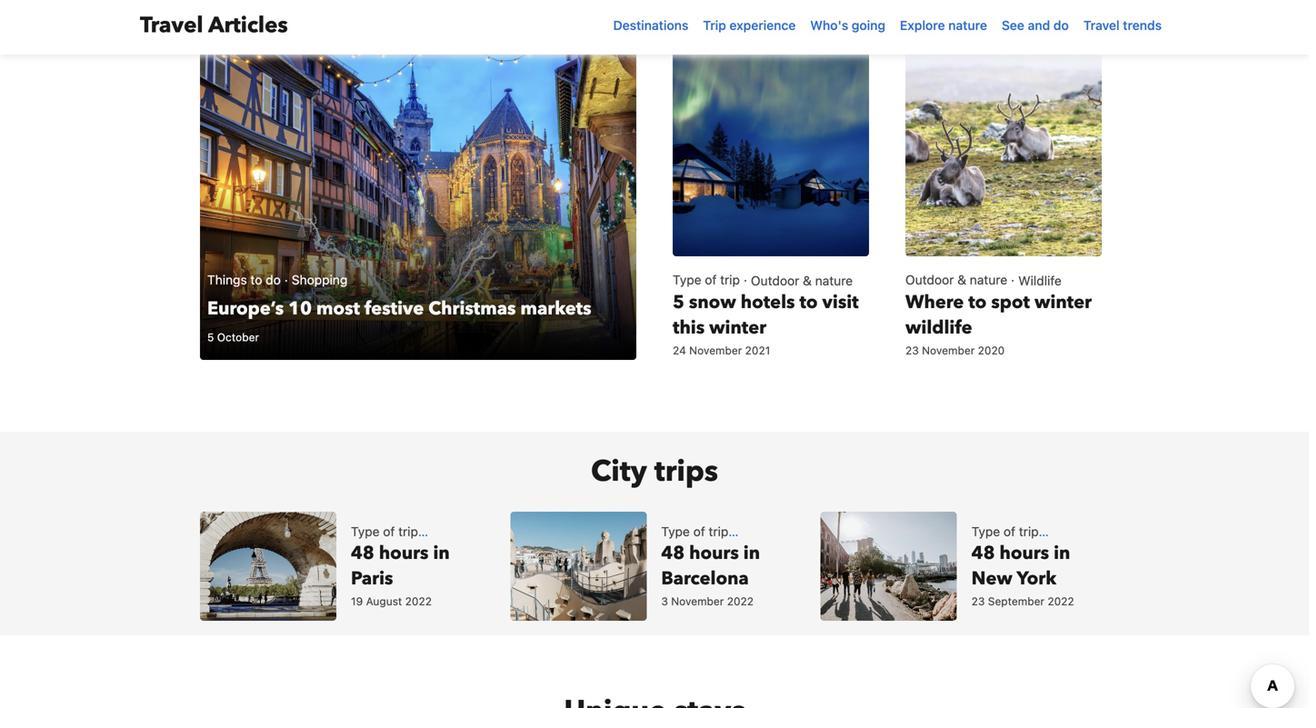 Task type: describe. For each thing, give the bounding box(es) containing it.
of up snow
[[705, 272, 717, 287]]

shopping
[[292, 272, 348, 287]]

1 horizontal spatial outdoor
[[906, 272, 954, 287]]

explore nature link
[[893, 9, 995, 42]]

type for 48 hours in barcelona
[[661, 524, 690, 539]]

spot
[[991, 290, 1030, 315]]

this
[[673, 316, 705, 341]]

19
[[351, 595, 363, 608]]

travel for travel trends
[[1084, 18, 1120, 33]]

do for things to do
[[266, 272, 281, 287]]

of for 48 hours in new york
[[1004, 524, 1016, 539]]

trip experience
[[703, 18, 796, 33]]

23 inside where to spot winter wildlife 23 november 2020
[[906, 344, 919, 357]]

who's going
[[810, 18, 886, 33]]

winter inside 5 snow hotels to visit this winter 24 november 2021
[[709, 316, 767, 341]]

to for where
[[969, 290, 987, 315]]

trends
[[1123, 18, 1162, 33]]

1 horizontal spatial &
[[958, 272, 967, 287]]

barcelona
[[661, 566, 749, 591]]

wildlife
[[1018, 273, 1062, 288]]

of for 48 hours in barcelona
[[693, 524, 705, 539]]

nature up visit
[[815, 273, 853, 288]]

things
[[207, 272, 247, 287]]

christmas
[[428, 296, 516, 321]]

going
[[852, 18, 886, 33]]

type up snow
[[673, 272, 702, 287]]

articles
[[208, 10, 288, 40]]

experience
[[730, 18, 796, 33]]

markets
[[521, 296, 592, 321]]

destinations link
[[606, 9, 696, 42]]

trip
[[703, 18, 726, 33]]

see and do link
[[995, 9, 1076, 42]]

hours for paris
[[379, 541, 429, 566]]

november for where
[[689, 344, 742, 357]]

nature up spot
[[970, 272, 1008, 287]]

and
[[1028, 18, 1050, 33]]

type of trip
[[673, 272, 740, 287]]

winter inside where to spot winter wildlife 23 november 2020
[[1035, 290, 1092, 315]]

in for 48 hours in paris
[[433, 541, 450, 566]]

of for 48 hours in paris
[[383, 524, 395, 539]]

festive
[[365, 296, 424, 321]]

explore nature
[[900, 18, 987, 33]]

travel for travel articles
[[140, 10, 203, 40]]

2020
[[978, 344, 1005, 357]]



Task type: locate. For each thing, give the bounding box(es) containing it.
2022 down york
[[1048, 595, 1074, 608]]

trip up "august"
[[398, 524, 418, 539]]

winter up 2021
[[709, 316, 767, 341]]

november
[[689, 344, 742, 357], [922, 344, 975, 357], [671, 595, 724, 608]]

of up barcelona
[[693, 524, 705, 539]]

type of trip 48 hours in new york 23 september 2022
[[972, 524, 1074, 608]]

1 horizontal spatial outdoor & nature
[[906, 272, 1008, 287]]

trip inside type of trip 48 hours in new york 23 september 2022
[[1019, 524, 1039, 539]]

winter
[[1035, 290, 1092, 315], [709, 316, 767, 341]]

5 snow hotels to visit this winter 24 november 2021
[[673, 290, 859, 357]]

september
[[988, 595, 1045, 608]]

outdoor up hotels
[[751, 273, 800, 288]]

48 inside type of trip 48 hours in barcelona 3 november 2022
[[661, 541, 685, 566]]

type of trip 48 hours in paris 19 august 2022
[[351, 524, 450, 608]]

outdoor & nature up hotels
[[751, 273, 853, 288]]

48 inside the type of trip 48 hours in paris 19 august 2022
[[351, 541, 374, 566]]

48 for 48 hours in paris
[[351, 541, 374, 566]]

2022 right "august"
[[405, 595, 432, 608]]

2 horizontal spatial 48
[[972, 541, 995, 566]]

of inside type of trip 48 hours in new york 23 september 2022
[[1004, 524, 1016, 539]]

to for things
[[250, 272, 262, 287]]

trip for 48 hours in new york
[[1019, 524, 1039, 539]]

hours up york
[[1000, 541, 1049, 566]]

to inside where to spot winter wildlife 23 november 2020
[[969, 290, 987, 315]]

destinations
[[613, 18, 689, 33]]

in for 48 hours in barcelona
[[744, 541, 760, 566]]

in for 48 hours in new york
[[1054, 541, 1071, 566]]

type inside type of trip 48 hours in barcelona 3 november 2022
[[661, 524, 690, 539]]

5
[[673, 290, 685, 315], [207, 331, 214, 344]]

travel left articles
[[140, 10, 203, 40]]

1 vertical spatial do
[[266, 272, 281, 287]]

3
[[661, 595, 668, 608]]

of up new
[[1004, 524, 1016, 539]]

0 horizontal spatial do
[[266, 272, 281, 287]]

november down wildlife
[[922, 344, 975, 357]]

who's
[[810, 18, 848, 33]]

1 horizontal spatial winter
[[1035, 290, 1092, 315]]

type for 48 hours in new york
[[972, 524, 1000, 539]]

type inside the type of trip 48 hours in paris 19 august 2022
[[351, 524, 380, 539]]

3 hours from the left
[[1000, 541, 1049, 566]]

0 horizontal spatial hours
[[379, 541, 429, 566]]

hours up paris
[[379, 541, 429, 566]]

1 horizontal spatial 48
[[661, 541, 685, 566]]

48
[[351, 541, 374, 566], [661, 541, 685, 566], [972, 541, 995, 566]]

1 48 from the left
[[351, 541, 374, 566]]

2 horizontal spatial 2022
[[1048, 595, 1074, 608]]

0 vertical spatial 23
[[906, 344, 919, 357]]

2 horizontal spatial in
[[1054, 541, 1071, 566]]

0 vertical spatial winter
[[1035, 290, 1092, 315]]

explore
[[900, 18, 945, 33]]

23 down new
[[972, 595, 985, 608]]

trip inside type of trip 48 hours in barcelona 3 november 2022
[[709, 524, 729, 539]]

1 hours from the left
[[379, 541, 429, 566]]

in inside the type of trip 48 hours in paris 19 august 2022
[[433, 541, 450, 566]]

travel trends
[[1084, 18, 1162, 33]]

visit
[[822, 290, 859, 315]]

1 vertical spatial 23
[[972, 595, 985, 608]]

& up 5 snow hotels to visit this winter 24 november 2021
[[803, 273, 812, 288]]

nature right explore
[[949, 18, 987, 33]]

2022 for barcelona
[[727, 595, 754, 608]]

type of trip 48 hours in barcelona 3 november 2022
[[661, 524, 760, 608]]

of inside type of trip 48 hours in barcelona 3 november 2022
[[693, 524, 705, 539]]

trips
[[654, 452, 718, 491]]

travel
[[140, 10, 203, 40], [1084, 18, 1120, 33]]

2022 down barcelona
[[727, 595, 754, 608]]

2022
[[405, 595, 432, 608], [727, 595, 754, 608], [1048, 595, 1074, 608]]

5 left october
[[207, 331, 214, 344]]

see and do
[[1002, 18, 1069, 33]]

0 horizontal spatial outdoor & nature
[[751, 273, 853, 288]]

trip up barcelona
[[709, 524, 729, 539]]

who's going link
[[803, 9, 893, 42]]

& up where
[[958, 272, 967, 287]]

1 horizontal spatial travel
[[1084, 18, 1120, 33]]

0 horizontal spatial travel
[[140, 10, 203, 40]]

3 2022 from the left
[[1048, 595, 1074, 608]]

2022 for paris
[[405, 595, 432, 608]]

outdoor up where
[[906, 272, 954, 287]]

2 in from the left
[[744, 541, 760, 566]]

do up europe's
[[266, 272, 281, 287]]

in inside type of trip 48 hours in barcelona 3 november 2022
[[744, 541, 760, 566]]

3 in from the left
[[1054, 541, 1071, 566]]

type inside type of trip 48 hours in new york 23 september 2022
[[972, 524, 1000, 539]]

0 horizontal spatial to
[[250, 272, 262, 287]]

48 up paris
[[351, 541, 374, 566]]

snow
[[689, 290, 736, 315]]

trip experience link
[[696, 9, 803, 42]]

of inside the type of trip 48 hours in paris 19 august 2022
[[383, 524, 395, 539]]

november for type
[[671, 595, 724, 608]]

trip up york
[[1019, 524, 1039, 539]]

0 horizontal spatial 5
[[207, 331, 214, 344]]

23 down wildlife
[[906, 344, 919, 357]]

paris
[[351, 566, 393, 591]]

to inside 5 snow hotels to visit this winter 24 november 2021
[[800, 290, 818, 315]]

type
[[673, 272, 702, 287], [351, 524, 380, 539], [661, 524, 690, 539], [972, 524, 1000, 539]]

of up paris
[[383, 524, 395, 539]]

in inside type of trip 48 hours in new york 23 september 2022
[[1054, 541, 1071, 566]]

48 for 48 hours in new york
[[972, 541, 995, 566]]

wildlife
[[906, 316, 972, 341]]

november inside where to spot winter wildlife 23 november 2020
[[922, 344, 975, 357]]

&
[[958, 272, 967, 287], [803, 273, 812, 288]]

to right things
[[250, 272, 262, 287]]

most
[[316, 296, 360, 321]]

2022 inside the type of trip 48 hours in paris 19 august 2022
[[405, 595, 432, 608]]

in
[[433, 541, 450, 566], [744, 541, 760, 566], [1054, 541, 1071, 566]]

nature
[[949, 18, 987, 33], [970, 272, 1008, 287], [815, 273, 853, 288]]

2022 inside type of trip 48 hours in new york 23 september 2022
[[1048, 595, 1074, 608]]

1 vertical spatial 5
[[207, 331, 214, 344]]

york
[[1017, 566, 1057, 591]]

where
[[906, 290, 964, 315]]

2022 inside type of trip 48 hours in barcelona 3 november 2022
[[727, 595, 754, 608]]

hours inside type of trip 48 hours in barcelona 3 november 2022
[[689, 541, 739, 566]]

1 horizontal spatial 23
[[972, 595, 985, 608]]

0 horizontal spatial in
[[433, 541, 450, 566]]

0 vertical spatial 5
[[673, 290, 685, 315]]

november down barcelona
[[671, 595, 724, 608]]

1 horizontal spatial to
[[800, 290, 818, 315]]

hours
[[379, 541, 429, 566], [689, 541, 739, 566], [1000, 541, 1049, 566]]

5 up this
[[673, 290, 685, 315]]

2 horizontal spatial hours
[[1000, 541, 1049, 566]]

trip for 48 hours in paris
[[398, 524, 418, 539]]

1 2022 from the left
[[405, 595, 432, 608]]

new
[[972, 566, 1013, 591]]

see
[[1002, 18, 1025, 33]]

do for see and do
[[1054, 18, 1069, 33]]

travel left trends
[[1084, 18, 1120, 33]]

hours inside the type of trip 48 hours in paris 19 august 2022
[[379, 541, 429, 566]]

trip
[[720, 272, 740, 287], [398, 524, 418, 539], [709, 524, 729, 539], [1019, 524, 1039, 539]]

october
[[217, 331, 259, 344]]

travel articles
[[140, 10, 288, 40]]

24
[[673, 344, 686, 357]]

trip for 48 hours in barcelona
[[709, 524, 729, 539]]

city trips
[[591, 452, 718, 491]]

where to spot winter wildlife 23 november 2020
[[906, 290, 1092, 357]]

1 in from the left
[[433, 541, 450, 566]]

2021
[[745, 344, 770, 357]]

november inside 5 snow hotels to visit this winter 24 november 2021
[[689, 344, 742, 357]]

1 horizontal spatial 2022
[[727, 595, 754, 608]]

type up new
[[972, 524, 1000, 539]]

0 vertical spatial do
[[1054, 18, 1069, 33]]

to left spot
[[969, 290, 987, 315]]

city
[[591, 452, 647, 491]]

hours for new
[[1000, 541, 1049, 566]]

outdoor
[[906, 272, 954, 287], [751, 273, 800, 288]]

do right "and"
[[1054, 18, 1069, 33]]

type for 48 hours in paris
[[351, 524, 380, 539]]

november inside type of trip 48 hours in barcelona 3 november 2022
[[671, 595, 724, 608]]

48 up barcelona
[[661, 541, 685, 566]]

outdoor & nature
[[906, 272, 1008, 287], [751, 273, 853, 288]]

1 horizontal spatial 5
[[673, 290, 685, 315]]

do
[[1054, 18, 1069, 33], [266, 272, 281, 287]]

august
[[366, 595, 402, 608]]

0 horizontal spatial winter
[[709, 316, 767, 341]]

2 2022 from the left
[[727, 595, 754, 608]]

48 for 48 hours in barcelona
[[661, 541, 685, 566]]

hours inside type of trip 48 hours in new york 23 september 2022
[[1000, 541, 1049, 566]]

europe's 10 most festive christmas markets
[[207, 296, 592, 321]]

travel trends link
[[1076, 9, 1169, 42]]

hours for barcelona
[[689, 541, 739, 566]]

type up paris
[[351, 524, 380, 539]]

23 inside type of trip 48 hours in new york 23 september 2022
[[972, 595, 985, 608]]

0 horizontal spatial 2022
[[405, 595, 432, 608]]

0 horizontal spatial outdoor
[[751, 273, 800, 288]]

trip inside the type of trip 48 hours in paris 19 august 2022
[[398, 524, 418, 539]]

10
[[288, 296, 312, 321]]

0 horizontal spatial 23
[[906, 344, 919, 357]]

48 inside type of trip 48 hours in new york 23 september 2022
[[972, 541, 995, 566]]

to left visit
[[800, 290, 818, 315]]

to
[[250, 272, 262, 287], [800, 290, 818, 315], [969, 290, 987, 315]]

europe's
[[207, 296, 284, 321]]

0 horizontal spatial 48
[[351, 541, 374, 566]]

2 48 from the left
[[661, 541, 685, 566]]

5 for snow
[[673, 290, 685, 315]]

winter down "wildlife"
[[1035, 290, 1092, 315]]

hours up barcelona
[[689, 541, 739, 566]]

of
[[705, 272, 717, 287], [383, 524, 395, 539], [693, 524, 705, 539], [1004, 524, 1016, 539]]

hotels
[[741, 290, 795, 315]]

3 48 from the left
[[972, 541, 995, 566]]

1 horizontal spatial hours
[[689, 541, 739, 566]]

48 up new
[[972, 541, 995, 566]]

5 for october
[[207, 331, 214, 344]]

type up barcelona
[[661, 524, 690, 539]]

2 horizontal spatial to
[[969, 290, 987, 315]]

november down this
[[689, 344, 742, 357]]

5 inside 5 snow hotels to visit this winter 24 november 2021
[[673, 290, 685, 315]]

0 horizontal spatial &
[[803, 273, 812, 288]]

23
[[906, 344, 919, 357], [972, 595, 985, 608]]

1 horizontal spatial do
[[1054, 18, 1069, 33]]

2 hours from the left
[[689, 541, 739, 566]]

outdoor & nature up where
[[906, 272, 1008, 287]]

1 vertical spatial winter
[[709, 316, 767, 341]]

1 horizontal spatial in
[[744, 541, 760, 566]]

trip up snow
[[720, 272, 740, 287]]

things to do
[[207, 272, 281, 287]]

5 october
[[207, 331, 259, 344]]



Task type: vqa. For each thing, say whether or not it's contained in the screenshot.
destinations
yes



